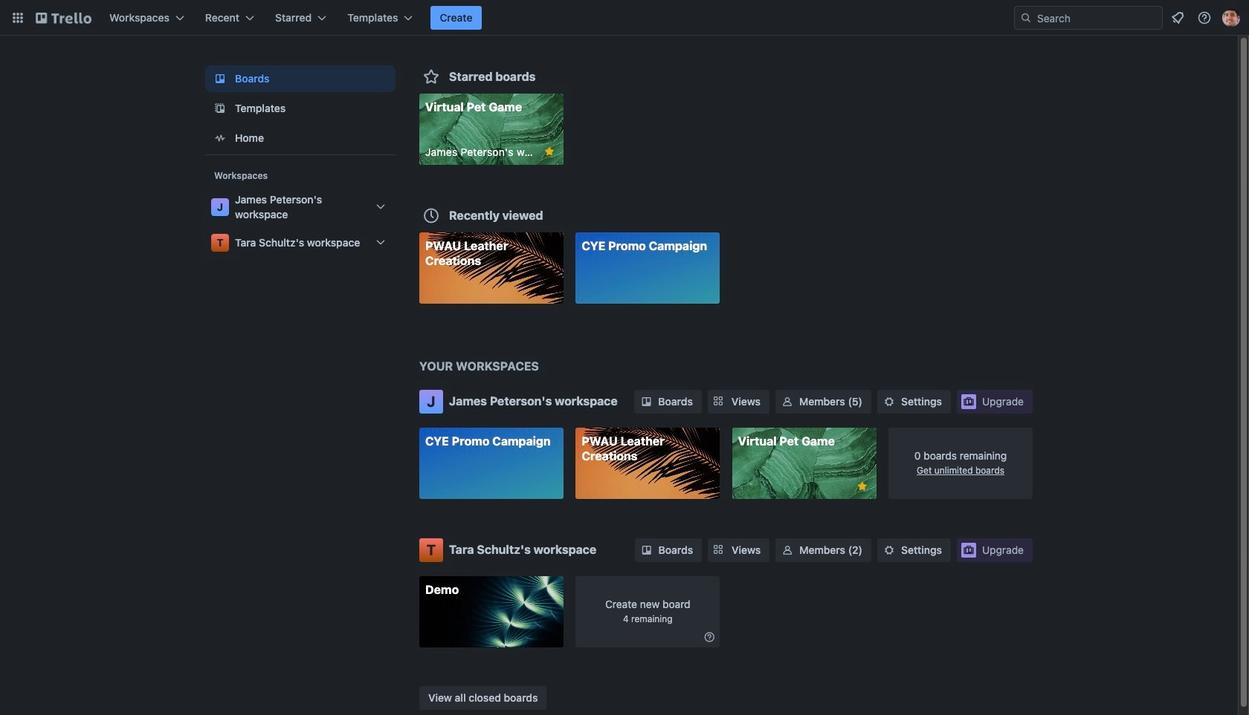 Task type: describe. For each thing, give the bounding box(es) containing it.
board image
[[211, 70, 229, 88]]

back to home image
[[36, 6, 91, 30]]

search image
[[1020, 12, 1032, 24]]



Task type: locate. For each thing, give the bounding box(es) containing it.
0 vertical spatial sm image
[[780, 395, 795, 410]]

open information menu image
[[1197, 10, 1212, 25]]

0 horizontal spatial sm image
[[780, 395, 795, 410]]

sm image
[[639, 395, 654, 410], [882, 395, 897, 410], [639, 543, 654, 558], [780, 543, 795, 558], [702, 630, 717, 645]]

0 notifications image
[[1169, 9, 1187, 27]]

primary element
[[0, 0, 1249, 36]]

1 vertical spatial sm image
[[882, 543, 897, 558]]

click to unstar this board. it will be removed from your starred list. image
[[543, 145, 556, 158]]

james peterson (jamespeterson93) image
[[1222, 9, 1240, 27]]

sm image
[[780, 395, 795, 410], [882, 543, 897, 558]]

home image
[[211, 129, 229, 147]]

1 horizontal spatial sm image
[[882, 543, 897, 558]]

Search field
[[1014, 6, 1163, 30]]

template board image
[[211, 100, 229, 117]]



Task type: vqa. For each thing, say whether or not it's contained in the screenshot.
sm icon
yes



